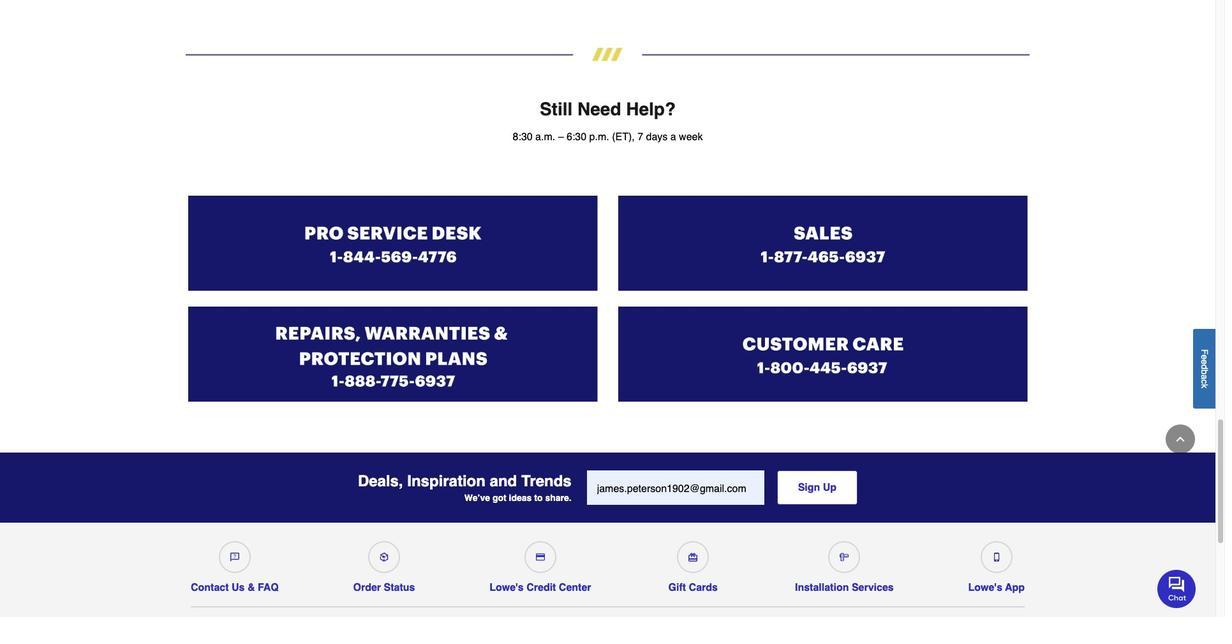 Task type: describe. For each thing, give the bounding box(es) containing it.
scroll to top element
[[1166, 425, 1195, 454]]

deals, inspiration and trends we've got ideas to share.
[[358, 473, 572, 504]]

k
[[1200, 384, 1210, 389]]

contact us & faq
[[191, 583, 279, 594]]

customer care image
[[230, 554, 239, 562]]

chat invite button image
[[1158, 570, 1197, 609]]

(et),
[[612, 132, 635, 143]]

need
[[578, 99, 621, 119]]

credit
[[527, 583, 556, 594]]

contact us & faq link
[[191, 537, 279, 595]]

pro service desk. 1-844-569-4776. image
[[188, 196, 598, 291]]

we've
[[464, 493, 490, 504]]

1 e from the top
[[1200, 355, 1210, 360]]

center
[[559, 583, 591, 594]]

lowe's app link
[[968, 537, 1025, 595]]

deals,
[[358, 473, 403, 490]]

f
[[1200, 349, 1210, 355]]

order status
[[353, 583, 415, 594]]

week
[[679, 132, 703, 143]]

a inside "button"
[[1200, 375, 1210, 380]]

installation
[[795, 583, 849, 594]]

sign up
[[798, 483, 837, 494]]

gift card image
[[689, 554, 698, 562]]

lowe's for lowe's credit center
[[490, 583, 524, 594]]

Email Address email field
[[587, 471, 764, 506]]

installation services link
[[795, 537, 894, 595]]

customer care. 1-800-445-6937. image
[[618, 307, 1028, 402]]

mobile image
[[992, 554, 1001, 562]]

share.
[[545, 493, 572, 504]]

f e e d b a c k
[[1200, 349, 1210, 389]]

gift cards link
[[666, 537, 721, 595]]

still need help?
[[540, 99, 676, 119]]

divider image
[[185, 48, 1030, 61]]

–
[[558, 132, 564, 143]]

services
[[852, 583, 894, 594]]

pickup image
[[380, 554, 389, 562]]

dimensions image
[[840, 554, 849, 562]]

order
[[353, 583, 381, 594]]

and
[[490, 473, 517, 490]]

chevron up image
[[1174, 433, 1187, 446]]

a.m.
[[535, 132, 555, 143]]



Task type: vqa. For each thing, say whether or not it's contained in the screenshot.
the left heart outline ICON
no



Task type: locate. For each thing, give the bounding box(es) containing it.
1 vertical spatial a
[[1200, 375, 1210, 380]]

contact
[[191, 583, 229, 594]]

b
[[1200, 370, 1210, 375]]

a up "k"
[[1200, 375, 1210, 380]]

f e e d b a c k button
[[1193, 329, 1216, 409]]

1 horizontal spatial a
[[1200, 375, 1210, 380]]

cards
[[689, 583, 718, 594]]

a right the days
[[671, 132, 676, 143]]

faq
[[258, 583, 279, 594]]

still
[[540, 99, 573, 119]]

sign up form
[[587, 471, 858, 506]]

lowe's left credit
[[490, 583, 524, 594]]

6:30
[[567, 132, 587, 143]]

lowe's app
[[968, 583, 1025, 594]]

days
[[646, 132, 668, 143]]

0 horizontal spatial a
[[671, 132, 676, 143]]

d
[[1200, 365, 1210, 370]]

c
[[1200, 380, 1210, 384]]

installation services
[[795, 583, 894, 594]]

ideas
[[509, 493, 532, 504]]

p.m.
[[589, 132, 609, 143]]

trends
[[521, 473, 572, 490]]

up
[[823, 483, 837, 494]]

repairs, warranties and protection plans. 1-888-775-6937. image
[[188, 307, 598, 402]]

e up d
[[1200, 355, 1210, 360]]

1 lowe's from the left
[[490, 583, 524, 594]]

2 lowe's from the left
[[968, 583, 1003, 594]]

lowe's
[[490, 583, 524, 594], [968, 583, 1003, 594]]

7
[[638, 132, 643, 143]]

sign up button
[[777, 471, 858, 506]]

a
[[671, 132, 676, 143], [1200, 375, 1210, 380]]

2 e from the top
[[1200, 360, 1210, 365]]

order status link
[[353, 537, 415, 595]]

lowe's for lowe's app
[[968, 583, 1003, 594]]

status
[[384, 583, 415, 594]]

us
[[232, 583, 245, 594]]

0 horizontal spatial lowe's
[[490, 583, 524, 594]]

inspiration
[[407, 473, 486, 490]]

lowe's credit center link
[[490, 537, 591, 595]]

sales. 1-877-465-6937. image
[[618, 196, 1028, 291]]

got
[[493, 493, 506, 504]]

app
[[1005, 583, 1025, 594]]

lowe's credit center
[[490, 583, 591, 594]]

e up b at the right of the page
[[1200, 360, 1210, 365]]

0 vertical spatial a
[[671, 132, 676, 143]]

credit card image
[[536, 554, 545, 562]]

8:30
[[513, 132, 533, 143]]

sign
[[798, 483, 820, 494]]

1 horizontal spatial lowe's
[[968, 583, 1003, 594]]

8:30 a.m. – 6:30 p.m. (et), 7 days a week
[[513, 132, 703, 143]]

lowe's left the app
[[968, 583, 1003, 594]]

gift
[[669, 583, 686, 594]]

help?
[[626, 99, 676, 119]]

e
[[1200, 355, 1210, 360], [1200, 360, 1210, 365]]

&
[[248, 583, 255, 594]]

gift cards
[[669, 583, 718, 594]]

to
[[534, 493, 543, 504]]



